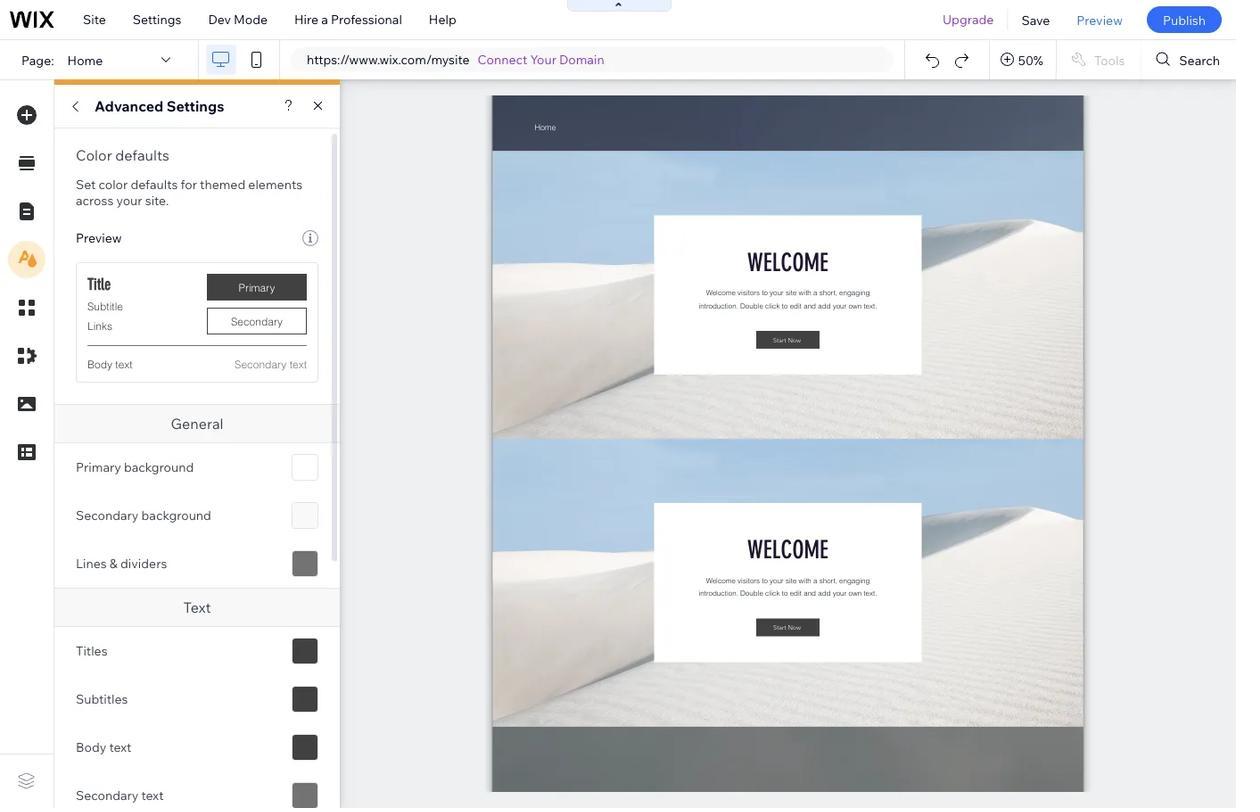 Task type: vqa. For each thing, say whether or not it's contained in the screenshot.
'Theme'
no



Task type: describe. For each thing, give the bounding box(es) containing it.
elements
[[248, 177, 302, 192]]

general
[[171, 415, 223, 433]]

home
[[67, 52, 103, 68]]

dividers
[[120, 556, 167, 571]]

save
[[1022, 12, 1050, 27]]

https://www.wix.com/mysite connect your domain
[[307, 52, 605, 67]]

title subtitle links
[[87, 275, 123, 333]]

background for primary background
[[124, 459, 194, 475]]

https://www.wix.com/mysite
[[307, 52, 470, 67]]

tools
[[1094, 52, 1125, 68]]

advanced
[[95, 97, 163, 115]]

color defaults
[[76, 146, 169, 164]]

domain
[[559, 52, 605, 67]]

secondary background
[[76, 508, 211, 523]]

1 vertical spatial body
[[76, 739, 106, 755]]

subtitle
[[87, 300, 123, 313]]

tools button
[[1057, 40, 1141, 79]]

set
[[76, 177, 96, 192]]

for
[[181, 177, 197, 192]]

links
[[87, 320, 112, 333]]

hire a professional
[[294, 12, 402, 27]]

set color defaults for themed elements across your site.
[[76, 177, 302, 208]]

secondary inside button
[[231, 315, 283, 328]]

0 vertical spatial body
[[87, 358, 112, 371]]

title
[[87, 275, 111, 294]]

professional
[[331, 12, 402, 27]]

text
[[183, 599, 211, 616]]

titles
[[76, 643, 108, 659]]

1 vertical spatial preview
[[76, 230, 122, 246]]

1 vertical spatial settings
[[167, 97, 224, 115]]

primary for primary
[[239, 281, 275, 294]]

dev mode
[[208, 12, 268, 27]]

advanced settings
[[95, 97, 224, 115]]

your
[[530, 52, 557, 67]]

&
[[110, 556, 118, 571]]

1 vertical spatial body text
[[76, 739, 131, 755]]

primary for primary background
[[76, 459, 121, 475]]

themed
[[200, 177, 245, 192]]

0 vertical spatial settings
[[133, 12, 181, 27]]



Task type: locate. For each thing, give the bounding box(es) containing it.
body text down links
[[87, 358, 133, 371]]

subtitles
[[76, 691, 128, 707]]

body text down 'subtitles'
[[76, 739, 131, 755]]

0 horizontal spatial primary
[[76, 459, 121, 475]]

site.
[[145, 193, 169, 208]]

publish
[[1163, 12, 1206, 27]]

your
[[116, 193, 142, 208]]

0 vertical spatial preview
[[1077, 12, 1123, 27]]

search button
[[1142, 40, 1236, 79]]

0 vertical spatial defaults
[[115, 146, 169, 164]]

primary inside button
[[239, 281, 275, 294]]

defaults up color
[[115, 146, 169, 164]]

1 horizontal spatial preview
[[1077, 12, 1123, 27]]

publish button
[[1147, 6, 1222, 33]]

settings right advanced
[[167, 97, 224, 115]]

hire
[[294, 12, 319, 27]]

1 horizontal spatial secondary text
[[235, 358, 307, 371]]

text
[[115, 358, 133, 371], [290, 358, 307, 371], [109, 739, 131, 755], [141, 788, 164, 803]]

background up secondary background
[[124, 459, 194, 475]]

primary
[[239, 281, 275, 294], [76, 459, 121, 475]]

defaults up site.
[[131, 177, 178, 192]]

connect
[[478, 52, 528, 67]]

1 vertical spatial background
[[141, 508, 211, 523]]

1 vertical spatial defaults
[[131, 177, 178, 192]]

0 vertical spatial primary
[[239, 281, 275, 294]]

primary background
[[76, 459, 194, 475]]

save button
[[1008, 0, 1064, 39]]

defaults
[[115, 146, 169, 164], [131, 177, 178, 192]]

settings
[[133, 12, 181, 27], [167, 97, 224, 115]]

0 vertical spatial background
[[124, 459, 194, 475]]

background for secondary background
[[141, 508, 211, 523]]

across
[[76, 193, 114, 208]]

color
[[76, 146, 112, 164]]

0 horizontal spatial secondary text
[[76, 788, 164, 803]]

background
[[124, 459, 194, 475], [141, 508, 211, 523]]

lines
[[76, 556, 107, 571]]

background up dividers
[[141, 508, 211, 523]]

secondary
[[231, 315, 283, 328], [235, 358, 287, 371], [76, 508, 139, 523], [76, 788, 139, 803]]

50%
[[1019, 52, 1044, 68]]

a
[[321, 12, 328, 27]]

defaults inside the set color defaults for themed elements across your site.
[[131, 177, 178, 192]]

0 vertical spatial secondary text
[[235, 358, 307, 371]]

0 vertical spatial body text
[[87, 358, 133, 371]]

search
[[1180, 52, 1220, 68]]

preview button
[[1064, 0, 1136, 39]]

upgrade
[[943, 12, 994, 27]]

body
[[87, 358, 112, 371], [76, 739, 106, 755]]

primary button
[[207, 274, 307, 301]]

settings left dev
[[133, 12, 181, 27]]

body text
[[87, 358, 133, 371], [76, 739, 131, 755]]

body down 'subtitles'
[[76, 739, 106, 755]]

0 horizontal spatial preview
[[76, 230, 122, 246]]

preview
[[1077, 12, 1123, 27], [76, 230, 122, 246]]

site
[[83, 12, 106, 27]]

50% button
[[990, 40, 1056, 79]]

secondary text
[[235, 358, 307, 371], [76, 788, 164, 803]]

help
[[429, 12, 456, 27]]

dev
[[208, 12, 231, 27]]

preview up tools button
[[1077, 12, 1123, 27]]

preview inside preview "button"
[[1077, 12, 1123, 27]]

primary up secondary background
[[76, 459, 121, 475]]

preview down the across
[[76, 230, 122, 246]]

mode
[[234, 12, 268, 27]]

1 horizontal spatial primary
[[239, 281, 275, 294]]

body down links
[[87, 358, 112, 371]]

1 vertical spatial primary
[[76, 459, 121, 475]]

primary up secondary button
[[239, 281, 275, 294]]

secondary button
[[207, 308, 307, 335]]

lines & dividers
[[76, 556, 167, 571]]

1 vertical spatial secondary text
[[76, 788, 164, 803]]

color
[[99, 177, 128, 192]]



